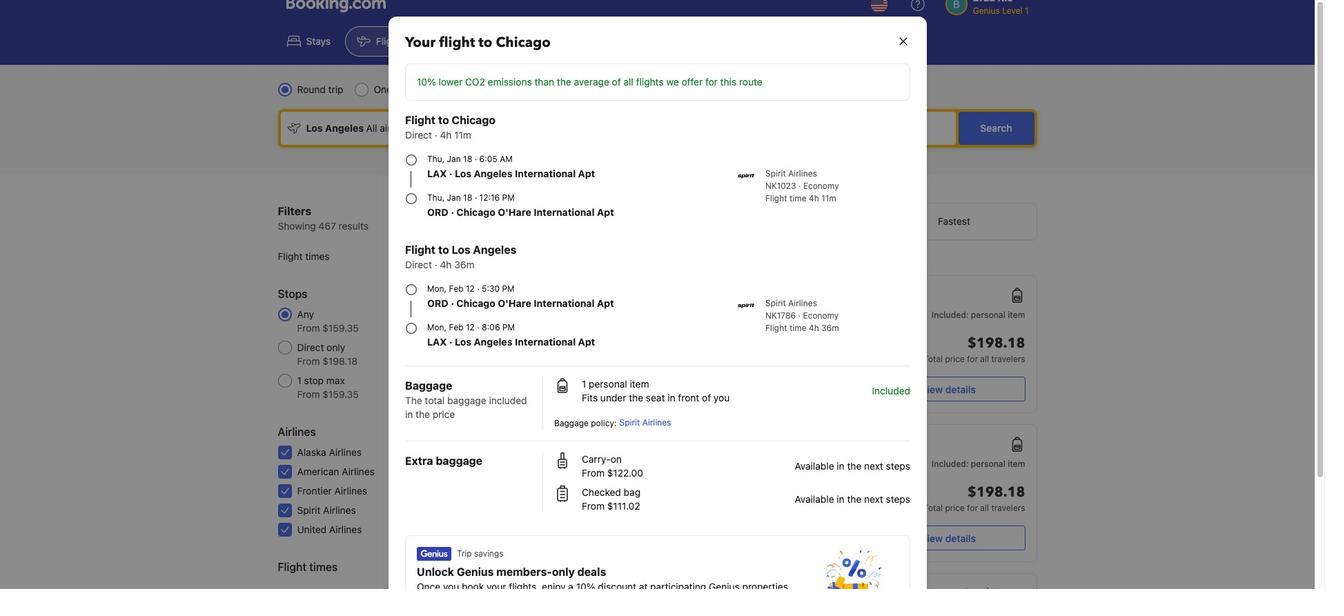 Task type: locate. For each thing, give the bounding box(es) containing it.
. up . feb 12
[[617, 302, 619, 312]]

$159.35 down max
[[322, 389, 359, 400]]

1 vertical spatial feb
[[449, 322, 463, 333]]

1 vertical spatial baggage
[[435, 455, 482, 467]]

2 $159.35 from the top
[[322, 389, 359, 400]]

economy
[[496, 84, 537, 95], [803, 181, 839, 191], [803, 311, 838, 321]]

view details button for 6:05 am lax .
[[871, 377, 1025, 402]]

booking.com logo image
[[286, 0, 385, 12], [286, 0, 385, 12]]

1 included: personal item from the top
[[932, 310, 1025, 320]]

mon, left 8:06
[[427, 322, 446, 333]]

baggage the total baggage included in the price
[[405, 380, 527, 420]]

0 vertical spatial 12
[[465, 284, 474, 294]]

am inside thu, jan 18 · 6:05 am lax · los angeles international apt
[[499, 154, 512, 164]]

from down carry-
[[581, 467, 604, 479]]

1 for 1 personal item fits under the seat in front of you
[[581, 378, 586, 390]]

1 vertical spatial 12:16 pm ord . jan 18
[[798, 438, 849, 464]]

airlines
[[788, 168, 817, 179], [788, 298, 817, 308], [577, 327, 606, 337], [577, 390, 606, 400], [642, 418, 671, 428], [278, 426, 316, 438], [329, 447, 362, 458], [342, 466, 375, 478], [577, 476, 606, 487], [334, 485, 367, 497], [323, 505, 356, 516], [329, 524, 362, 536]]

angeles inside thu, jan 18 · 6:05 am lax · los angeles international apt
[[473, 168, 512, 179]]

feb for chicago
[[449, 284, 463, 294]]

6:05 inside 6:05 am lax .
[[599, 289, 624, 302]]

6:05 for 6:05 am lax . jan 18
[[599, 438, 624, 451]]

flight times down showing
[[278, 251, 330, 262]]

12 inside . feb 12
[[640, 367, 649, 378]]

$198.18
[[968, 334, 1025, 353], [322, 355, 358, 367], [968, 483, 1025, 502]]

los for mon, feb 12 · 8:06 pm lax · los angeles international apt
[[454, 336, 471, 348]]

steps for $122.00
[[886, 460, 910, 472]]

1 up fits
[[581, 378, 586, 390]]

international inside mon, feb 12 · 5:30 pm ord · chicago o'hare international apt
[[533, 297, 594, 309]]

1 vertical spatial economy
[[803, 181, 839, 191]]

1 horizontal spatial of
[[702, 392, 711, 404]]

nk1786
[[765, 311, 796, 321]]

baggage for baggage policy:
[[554, 418, 588, 429]]

apt for mon, feb 12 · 8:06 pm lax · los angeles international apt
[[578, 336, 595, 348]]

. inside . feb 12
[[619, 364, 621, 375]]

economy for flight to chicago
[[803, 181, 839, 191]]

1 personal item fits under the seat in front of you
[[581, 378, 729, 404]]

lax inside 6:05 am lax . jan 18
[[599, 453, 615, 464]]

under
[[600, 392, 626, 404]]

ord up 1:36
[[798, 453, 816, 464]]

jan right 'nk1786'
[[823, 304, 837, 315]]

apt for thu, jan 18 · 12:16 pm ord · chicago o'hare international apt
[[597, 206, 614, 218]]

for for 6:05 am lax .
[[967, 354, 978, 364]]

next
[[864, 460, 883, 472], [864, 493, 883, 505]]

extra
[[405, 455, 433, 467]]

1 horizontal spatial only
[[552, 566, 574, 578]]

international up 'thu, jan 18 · 12:16 pm ord · chicago o'hare international apt'
[[514, 168, 575, 179]]

2 included: from the top
[[932, 459, 969, 469]]

2 12:16 pm ord . jan 18 from the top
[[798, 438, 849, 464]]

o'hare inside mon, feb 12 · 5:30 pm ord · chicago o'hare international apt
[[497, 297, 531, 309]]

only left deals
[[552, 566, 574, 578]]

0 vertical spatial $159.35
[[322, 322, 359, 334]]

2 steps from the top
[[886, 493, 910, 505]]

baggage
[[405, 380, 452, 392], [554, 418, 588, 429]]

economy right 'nk1786'
[[803, 311, 838, 321]]

chicago down 5:30
[[456, 297, 495, 309]]

1 vertical spatial item
[[629, 378, 649, 390]]

chicago inside flight to chicago direct · 4h 11m
[[451, 114, 495, 126]]

6:05 inside 6:05 am lax . jan 18
[[599, 438, 624, 451]]

2 view details button from the top
[[871, 526, 1025, 551]]

1 available from the top
[[794, 460, 834, 472]]

ord up flight to los angeles direct · 4h 36m
[[427, 206, 448, 218]]

. right 'nk1786'
[[818, 302, 821, 312]]

included
[[489, 395, 527, 407]]

$198.18 total price for all travelers
[[924, 334, 1025, 364], [924, 483, 1025, 513]]

o'hare for thu, jan 18 · 12:16 pm ord · chicago o'hare international apt
[[497, 206, 531, 218]]

1 $198.18 total price for all travelers from the top
[[924, 334, 1025, 364]]

2 vertical spatial item
[[1008, 459, 1025, 469]]

in up the 1:36 am
[[836, 460, 844, 472]]

angeles
[[473, 168, 512, 179], [473, 244, 516, 256], [473, 336, 512, 348]]

the
[[557, 76, 571, 88], [629, 392, 643, 404], [415, 409, 430, 420], [847, 460, 861, 472], [847, 493, 861, 505]]

0 vertical spatial details
[[945, 383, 976, 395]]

0 vertical spatial time
[[789, 193, 806, 204]]

1 vertical spatial only
[[327, 342, 345, 353]]

view for 6:05 am lax . jan 18
[[921, 532, 943, 544]]

to
[[478, 33, 492, 52], [438, 114, 449, 126], [438, 244, 449, 256]]

international inside mon, feb 12 · 8:06 pm lax · los angeles international apt
[[514, 336, 575, 348]]

baggage up 'total'
[[405, 380, 452, 392]]

1 vertical spatial 12:16
[[800, 289, 829, 302]]

1 for 1 stop max from $159.35
[[297, 375, 301, 386]]

0 vertical spatial economy
[[496, 84, 537, 95]]

flight inside flight to chicago direct · 4h 11m
[[405, 114, 435, 126]]

o'hare
[[497, 206, 531, 218], [497, 297, 531, 309]]

included: for 6:05 am lax .
[[932, 310, 969, 320]]

apt for mon, feb 12 · 5:30 pm ord · chicago o'hare international apt
[[597, 297, 614, 309]]

angeles down 8:06
[[473, 336, 512, 348]]

18 inside 'thu, jan 18 · 12:16 pm ord · chicago o'hare international apt'
[[463, 193, 472, 203]]

$159.35
[[322, 322, 359, 334], [322, 389, 359, 400]]

0 horizontal spatial flights
[[636, 76, 663, 88]]

airlines up 'nk1786'
[[788, 298, 817, 308]]

1 vertical spatial included:
[[932, 459, 969, 469]]

· inside spirit airlines nk1023 · economy flight time 4h 11m
[[798, 181, 801, 191]]

pm inside mon, feb 12 · 8:06 pm lax · los angeles international apt
[[502, 322, 515, 333]]

1 inside the 1 stop max from $159.35
[[297, 375, 301, 386]]

thu, inside thu, jan 18 · 6:05 am lax · los angeles international apt
[[427, 154, 444, 164]]

lax inside mon, feb 12 · 8:06 pm lax · los angeles international apt
[[427, 336, 446, 348]]

o'hare down 5:30
[[497, 297, 531, 309]]

mon, down flight to los angeles direct · 4h 36m
[[427, 284, 446, 294]]

fastest
[[938, 215, 970, 227]]

1 vertical spatial angeles
[[473, 244, 516, 256]]

1 details from the top
[[945, 383, 976, 395]]

4h inside flight to los angeles direct · 4h 36m
[[440, 259, 451, 271]]

am
[[499, 154, 512, 164], [627, 289, 644, 302], [627, 438, 644, 451], [831, 501, 849, 513]]

0 vertical spatial only
[[698, 84, 716, 95]]

1 12:16 pm ord . jan 18 from the top
[[798, 289, 849, 315]]

best button
[[543, 204, 708, 239]]

from inside carry-on from $122.00
[[581, 467, 604, 479]]

1 vertical spatial los
[[451, 244, 470, 256]]

item inside "1 personal item fits under the seat in front of you"
[[629, 378, 649, 390]]

1 vertical spatial next
[[864, 493, 883, 505]]

alaska
[[297, 447, 326, 458]]

am inside 6:05 am lax .
[[627, 289, 644, 302]]

o'hare inside 'thu, jan 18 · 12:16 pm ord · chicago o'hare international apt'
[[497, 206, 531, 218]]

6:05
[[479, 154, 497, 164], [599, 289, 624, 302], [599, 438, 624, 451]]

1 vertical spatial thu,
[[427, 193, 444, 203]]

1:36
[[805, 501, 828, 513]]

1 view details from the top
[[921, 383, 976, 395]]

18 left "reset all" button
[[463, 193, 472, 203]]

chicago right "+"
[[495, 33, 550, 52]]

jan
[[447, 154, 460, 164], [447, 193, 460, 203], [823, 304, 837, 315], [622, 453, 636, 464], [823, 453, 837, 464]]

0 vertical spatial next
[[864, 460, 883, 472]]

economy for flight to los angeles
[[803, 311, 838, 321]]

chicago up flight to los angeles direct · 4h 36m
[[456, 206, 495, 218]]

spirit inside "baggage policy: spirit airlines"
[[619, 418, 640, 428]]

1 total from the top
[[924, 354, 943, 364]]

2 vertical spatial only
[[552, 566, 574, 578]]

spirit right 'policy:' at the left of page
[[619, 418, 640, 428]]

0 vertical spatial total
[[924, 354, 943, 364]]

time
[[789, 193, 806, 204], [789, 323, 806, 333]]

available in the next steps
[[794, 460, 910, 472], [794, 493, 910, 505]]

0 vertical spatial available
[[794, 460, 834, 472]]

apt inside thu, jan 18 · 6:05 am lax · los angeles international apt
[[578, 168, 595, 179]]

personal
[[971, 310, 1005, 320], [588, 378, 627, 390], [971, 459, 1005, 469]]

1 view details button from the top
[[871, 377, 1025, 402]]

economy inside spirit airlines nk1023 · economy flight time 4h 11m
[[803, 181, 839, 191]]

than
[[534, 76, 554, 88]]

am for 6:05 am lax . jan 18
[[627, 438, 644, 451]]

2 vertical spatial to
[[438, 244, 449, 256]]

international
[[514, 168, 575, 179], [533, 206, 594, 218], [533, 297, 594, 309], [514, 336, 575, 348]]

0 vertical spatial view
[[921, 383, 943, 395]]

spirit left fits
[[555, 390, 575, 400]]

airlines down seat
[[642, 418, 671, 428]]

direct inside the direct only from $198.18
[[297, 342, 324, 353]]

$159.35 inside any from $159.35
[[322, 322, 359, 334]]

1 horizontal spatial 1
[[581, 378, 586, 390]]

2 total from the top
[[924, 503, 943, 513]]

1 vertical spatial 12
[[465, 322, 474, 333]]

1 vertical spatial $198.18 total price for all travelers
[[924, 483, 1025, 513]]

1 vertical spatial to
[[438, 114, 449, 126]]

0 vertical spatial available in the next steps
[[794, 460, 910, 472]]

one
[[374, 84, 392, 95]]

1 vertical spatial 11m
[[821, 193, 836, 204]]

flight times down united
[[278, 561, 338, 574]]

times
[[305, 251, 330, 262], [309, 561, 338, 574]]

1 horizontal spatial baggage
[[554, 418, 588, 429]]

0 vertical spatial steps
[[886, 460, 910, 472]]

direct
[[638, 84, 665, 95], [405, 129, 432, 141], [405, 259, 432, 271], [711, 306, 734, 317], [297, 342, 324, 353]]

angeles down "reset all" button
[[473, 244, 516, 256]]

18 down flight to chicago direct · 4h 11m at the top left of the page
[[463, 154, 472, 164]]

18 inside thu, jan 18 · 6:05 am lax · los angeles international apt
[[463, 154, 472, 164]]

item for 6:05 am lax . jan 18
[[1008, 459, 1025, 469]]

in down the the
[[405, 409, 413, 420]]

jan up the 1:36 am
[[823, 453, 837, 464]]

1 $159.35 from the top
[[322, 322, 359, 334]]

jan right on
[[622, 453, 636, 464]]

2 vertical spatial personal
[[971, 459, 1005, 469]]

0 vertical spatial item
[[1008, 310, 1025, 320]]

1 vertical spatial included: personal item
[[932, 459, 1025, 469]]

feb inside mon, feb 12 · 5:30 pm ord · chicago o'hare international apt
[[449, 284, 463, 294]]

international inside 'thu, jan 18 · 12:16 pm ord · chicago o'hare international apt'
[[533, 206, 594, 218]]

2 o'hare from the top
[[497, 297, 531, 309]]

1 vertical spatial mon,
[[427, 322, 446, 333]]

ord down flight to los angeles direct · 4h 36m
[[427, 297, 448, 309]]

2 vertical spatial feb
[[624, 367, 638, 378]]

direct inside flight to chicago direct · 4h 11m
[[405, 129, 432, 141]]

· inside spirit airlines nk1786 · economy flight time 4h 36m
[[798, 311, 800, 321]]

times down showing 467 results
[[305, 251, 330, 262]]

from down checked
[[581, 500, 604, 512]]

2 vertical spatial 12
[[640, 367, 649, 378]]

all inside your flight to chicago dialog
[[623, 76, 633, 88]]

best
[[607, 215, 627, 227]]

12:16 pm ord . jan 18 up the 1:36 am
[[798, 438, 849, 464]]

economy right city
[[496, 84, 537, 95]]

feb up "1 personal item fits under the seat in front of you"
[[624, 367, 638, 378]]

reset for reset
[[490, 560, 515, 571]]

2 vertical spatial price
[[945, 503, 965, 513]]

available for from $111.02
[[794, 493, 834, 505]]

filters
[[278, 205, 311, 217]]

deals
[[577, 566, 606, 578]]

all inside button
[[505, 205, 515, 217]]

time down the nk1023
[[789, 193, 806, 204]]

co2
[[465, 76, 485, 88]]

international left the best
[[533, 206, 594, 218]]

feb left 8:06
[[449, 322, 463, 333]]

1 horizontal spatial flights
[[667, 84, 695, 95]]

2 vertical spatial $198.18
[[968, 483, 1025, 502]]

1 vertical spatial 6:05
[[599, 289, 624, 302]]

1 travelers from the top
[[991, 354, 1025, 364]]

12:16 for 6:05 am lax .
[[800, 289, 829, 302]]

pm inside mon, feb 12 · 5:30 pm ord · chicago o'hare international apt
[[502, 284, 514, 294]]

thu, inside 'thu, jan 18 · 12:16 pm ord · chicago o'hare international apt'
[[427, 193, 444, 203]]

included: personal item for 6:05 am lax .
[[932, 310, 1025, 320]]

2 $198.18 total price for all travelers from the top
[[924, 483, 1025, 513]]

2 vertical spatial 12:16
[[800, 438, 829, 451]]

2 vertical spatial 11m
[[721, 437, 736, 447]]

12:16 pm ord . jan 18
[[798, 289, 849, 315], [798, 438, 849, 464]]

0 vertical spatial angeles
[[473, 168, 512, 179]]

2 view from the top
[[921, 532, 943, 544]]

2 available in the next steps from the top
[[794, 493, 910, 505]]

18 up $122.00
[[638, 453, 647, 464]]

mon, inside mon, feb 12 · 8:06 pm lax · los angeles international apt
[[427, 322, 446, 333]]

genius image
[[417, 547, 451, 561], [417, 547, 451, 561], [821, 550, 882, 589], [555, 585, 589, 589], [555, 585, 589, 589], [948, 588, 1009, 589]]

savings
[[474, 549, 503, 559]]

included:
[[932, 310, 969, 320], [932, 459, 969, 469]]

0 vertical spatial 6:05
[[479, 154, 497, 164]]

. up under
[[619, 364, 621, 375]]

0 vertical spatial personal
[[971, 310, 1005, 320]]

airlines up frontier airlines at the left of page
[[342, 466, 375, 478]]

from up stop
[[297, 355, 320, 367]]

jan left "reset all" button
[[447, 193, 460, 203]]

tab list containing best
[[543, 204, 1036, 241]]

view details
[[921, 383, 976, 395], [921, 532, 976, 544]]

pm
[[502, 193, 514, 203], [502, 284, 514, 294], [831, 289, 849, 302], [502, 322, 515, 333], [831, 438, 849, 451], [632, 501, 649, 513]]

spirit airlines
[[555, 327, 606, 337], [555, 390, 606, 400], [555, 476, 606, 487], [297, 505, 356, 516]]

from inside the 1 stop max from $159.35
[[297, 389, 320, 400]]

12:16 for 6:05 am lax . jan 18
[[800, 438, 829, 451]]

to for chicago
[[438, 114, 449, 126]]

from down stop
[[297, 389, 320, 400]]

personal inside "1 personal item fits under the seat in front of you"
[[588, 378, 627, 390]]

total
[[924, 354, 943, 364], [924, 503, 943, 513]]

time inside spirit airlines nk1786 · economy flight time 4h 36m
[[789, 323, 806, 333]]

thu, jan 18 · 6:05 am lax · los angeles international apt
[[427, 154, 595, 179]]

1 inside "1 personal item fits under the seat in front of you"
[[581, 378, 586, 390]]

feb down flight to los angeles direct · 4h 36m
[[449, 284, 463, 294]]

los inside thu, jan 18 · 6:05 am lax · los angeles international apt
[[454, 168, 471, 179]]

12:16
[[479, 193, 499, 203], [800, 289, 829, 302], [800, 438, 829, 451]]

1 vertical spatial details
[[945, 532, 976, 544]]

1 mon, from the top
[[427, 284, 446, 294]]

1 vertical spatial $159.35
[[322, 389, 359, 400]]

jan inside 6:05 am lax . jan 18
[[622, 453, 636, 464]]

1 vertical spatial times
[[309, 561, 338, 574]]

11m
[[454, 129, 471, 141], [821, 193, 836, 204], [721, 437, 736, 447]]

only inside the direct only from $198.18
[[327, 342, 345, 353]]

0 vertical spatial reset
[[477, 205, 503, 217]]

feb inside mon, feb 12 · 8:06 pm lax · los angeles international apt
[[449, 322, 463, 333]]

12 inside mon, feb 12 · 8:06 pm lax · los angeles international apt
[[465, 322, 474, 333]]

reset down thu, jan 18 · 6:05 am lax · los angeles international apt
[[477, 205, 503, 217]]

$198.18 for 6:05 am lax . jan 18
[[968, 483, 1025, 502]]

1 steps from the top
[[886, 460, 910, 472]]

2 vertical spatial economy
[[803, 311, 838, 321]]

chicago
[[495, 33, 550, 52], [451, 114, 495, 126], [456, 206, 495, 218], [456, 297, 495, 309]]

1 left stop
[[297, 375, 301, 386]]

baggage inside "baggage policy: spirit airlines"
[[554, 418, 588, 429]]

apt inside 'thu, jan 18 · 12:16 pm ord · chicago o'hare international apt'
[[597, 206, 614, 218]]

angeles inside mon, feb 12 · 8:06 pm lax · los angeles international apt
[[473, 336, 512, 348]]

0 vertical spatial mon,
[[427, 284, 446, 294]]

only down any from $159.35
[[327, 342, 345, 353]]

1 horizontal spatial 36m
[[821, 323, 839, 333]]

of right average
[[612, 76, 621, 88]]

4h 11m
[[709, 437, 736, 447]]

from inside any from $159.35
[[297, 322, 320, 334]]

0 horizontal spatial 11m
[[454, 129, 471, 141]]

· inside flight to chicago direct · 4h 11m
[[434, 129, 437, 141]]

airlines up alaska
[[278, 426, 316, 438]]

international down 1087
[[514, 336, 575, 348]]

0 vertical spatial tab list
[[543, 204, 1036, 241]]

1 vertical spatial price
[[432, 409, 455, 420]]

details
[[945, 383, 976, 395], [945, 532, 976, 544]]

2 available from the top
[[794, 493, 834, 505]]

reset inside button
[[477, 205, 503, 217]]

economy right the nk1023
[[803, 181, 839, 191]]

1 vertical spatial reset
[[490, 560, 515, 571]]

from inside checked bag from $111.02
[[581, 500, 604, 512]]

1 vertical spatial time
[[789, 323, 806, 333]]

1 thu, from the top
[[427, 154, 444, 164]]

12 inside mon, feb 12 · 5:30 pm ord · chicago o'hare international apt
[[465, 284, 474, 294]]

jan down flight to chicago direct · 4h 11m at the top left of the page
[[447, 154, 460, 164]]

1 vertical spatial view details
[[921, 532, 976, 544]]

1 time from the top
[[789, 193, 806, 204]]

12 left 8:06
[[465, 322, 474, 333]]

1 vertical spatial available
[[794, 493, 834, 505]]

baggage right 'total'
[[447, 395, 486, 407]]

4h inside spirit airlines nk1023 · economy flight time 4h 11m
[[808, 193, 819, 204]]

1
[[297, 375, 301, 386], [581, 378, 586, 390]]

angeles for thu, jan 18 · 6:05 am lax · los angeles international apt
[[473, 168, 512, 179]]

chicago down city
[[451, 114, 495, 126]]

airlines down 'american airlines'
[[334, 485, 367, 497]]

flight inside spirit airlines nk1023 · economy flight time 4h 11m
[[765, 193, 787, 204]]

international inside thu, jan 18 · 6:05 am lax · los angeles international apt
[[514, 168, 575, 179]]

1 vertical spatial view
[[921, 532, 943, 544]]

1 vertical spatial view details button
[[871, 526, 1025, 551]]

am inside 6:05 am lax . jan 18
[[627, 438, 644, 451]]

direct for direct flights only
[[638, 84, 665, 95]]

0 vertical spatial included: personal item
[[932, 310, 1025, 320]]

o'hare down thu, jan 18 · 6:05 am lax · los angeles international apt
[[497, 206, 531, 218]]

from for checked bag
[[581, 500, 604, 512]]

1 included: from the top
[[932, 310, 969, 320]]

spirit left checked
[[555, 476, 575, 487]]

. up $122.00
[[617, 451, 619, 461]]

time down 'nk1786'
[[789, 323, 806, 333]]

included: personal item for 6:05 am lax . jan 18
[[932, 459, 1025, 469]]

next for from $122.00
[[864, 460, 883, 472]]

any from $159.35
[[297, 308, 359, 334]]

1 o'hare from the top
[[497, 206, 531, 218]]

flights left this
[[667, 84, 695, 95]]

0 vertical spatial included:
[[932, 310, 969, 320]]

to inside flight to los angeles direct · 4h 36m
[[438, 244, 449, 256]]

0 vertical spatial 12:16
[[479, 193, 499, 203]]

only left this
[[698, 84, 716, 95]]

18 right spirit airlines nk1786 · economy flight time 4h 36m
[[839, 304, 849, 315]]

apt inside mon, feb 12 · 8:06 pm lax · los angeles international apt
[[578, 336, 595, 348]]

1 view from the top
[[921, 383, 943, 395]]

12
[[465, 284, 474, 294], [465, 322, 474, 333], [640, 367, 649, 378]]

thu, left "reset all" button
[[427, 193, 444, 203]]

2 details from the top
[[945, 532, 976, 544]]

0 vertical spatial view details
[[921, 383, 976, 395]]

1 vertical spatial of
[[702, 392, 711, 404]]

lax
[[427, 168, 446, 179], [599, 304, 615, 315], [427, 336, 446, 348], [599, 453, 615, 464]]

1 available in the next steps from the top
[[794, 460, 910, 472]]

spirit airlines down carry-
[[555, 476, 606, 487]]

1 vertical spatial personal
[[588, 378, 627, 390]]

view details button
[[871, 377, 1025, 402], [871, 526, 1025, 551]]

thu,
[[427, 154, 444, 164], [427, 193, 444, 203]]

2 next from the top
[[864, 493, 883, 505]]

· inside flight to los angeles direct · 4h 36m
[[434, 259, 437, 271]]

12:16 inside 'thu, jan 18 · 12:16 pm ord · chicago o'hare international apt'
[[479, 193, 499, 203]]

0 vertical spatial thu,
[[427, 154, 444, 164]]

$122.00
[[607, 467, 643, 479]]

1 vertical spatial travelers
[[991, 503, 1025, 513]]

baggage right extra
[[435, 455, 482, 467]]

to inside flight to chicago direct · 4h 11m
[[438, 114, 449, 126]]

stays link
[[275, 26, 342, 57]]

airlines down 6:05 am lax .
[[577, 327, 606, 337]]

tab list down unlock at the left bottom of the page
[[278, 581, 515, 589]]

total for 6:05 am lax .
[[924, 354, 943, 364]]

2 travelers from the top
[[991, 503, 1025, 513]]

baggage policy: spirit airlines
[[554, 418, 671, 429]]

0 vertical spatial baggage
[[405, 380, 452, 392]]

4h inside flight to chicago direct · 4h 11m
[[440, 129, 451, 141]]

36m
[[454, 259, 474, 271], [821, 323, 839, 333]]

0 horizontal spatial only
[[327, 342, 345, 353]]

1 horizontal spatial tab list
[[543, 204, 1036, 241]]

1 vertical spatial baggage
[[554, 418, 588, 429]]

the
[[405, 395, 422, 407]]

tab list
[[543, 204, 1036, 241], [278, 581, 515, 589]]

your
[[405, 33, 435, 52]]

0 vertical spatial times
[[305, 251, 330, 262]]

0 vertical spatial for
[[705, 76, 717, 88]]

apt
[[578, 168, 595, 179], [597, 206, 614, 218], [597, 297, 614, 309], [578, 336, 595, 348]]

flights inside your flight to chicago dialog
[[636, 76, 663, 88]]

$198.18 total price for all travelers for 6:05 am lax . jan 18
[[924, 483, 1025, 513]]

12 left 5:30
[[465, 284, 474, 294]]

travelers for 6:05 am lax . jan 18
[[991, 503, 1025, 513]]

personal for 6:05 am lax .
[[971, 310, 1005, 320]]

angeles for mon, feb 12 · 8:06 pm lax · los angeles international apt
[[473, 336, 512, 348]]

spirit up the nk1023
[[765, 168, 786, 179]]

reset down the savings
[[490, 560, 515, 571]]

flights
[[376, 35, 406, 47]]

$111.02
[[607, 500, 640, 512]]

1 vertical spatial steps
[[886, 493, 910, 505]]

0 horizontal spatial tab list
[[278, 581, 515, 589]]

view details for 6:05 am lax . jan 18
[[921, 532, 976, 544]]

from inside the direct only from $198.18
[[297, 355, 320, 367]]

2 horizontal spatial 11m
[[821, 193, 836, 204]]

2 vertical spatial 6:05
[[599, 438, 624, 451]]

2 mon, from the top
[[427, 322, 446, 333]]

0 vertical spatial 12:16 pm ord . jan 18
[[798, 289, 849, 315]]

1 vertical spatial total
[[924, 503, 943, 513]]

only inside your flight to chicago dialog
[[552, 566, 574, 578]]

airlines up the nk1023
[[788, 168, 817, 179]]

members-
[[496, 566, 552, 578]]

0 horizontal spatial 36m
[[454, 259, 474, 271]]

flight times
[[278, 251, 330, 262], [278, 561, 338, 574]]

offer
[[681, 76, 702, 88]]

flights
[[636, 76, 663, 88], [667, 84, 695, 95]]

direct only from $198.18
[[297, 342, 358, 367]]

time inside spirit airlines nk1023 · economy flight time 4h 11m
[[789, 193, 806, 204]]

spirit airlines up "united airlines"
[[297, 505, 356, 516]]

thu, down flight to chicago direct · 4h 11m at the top left of the page
[[427, 154, 444, 164]]

chicago inside 'thu, jan 18 · 12:16 pm ord · chicago o'hare international apt'
[[456, 206, 495, 218]]

am for 1:36 am
[[831, 501, 849, 513]]

the left seat
[[629, 392, 643, 404]]

spirit airlines image
[[737, 168, 754, 184]]

international left 6:05 am lax .
[[533, 297, 594, 309]]

1 vertical spatial o'hare
[[497, 297, 531, 309]]

$159.35 inside the 1 stop max from $159.35
[[322, 389, 359, 400]]

stops
[[278, 288, 308, 300]]

0 vertical spatial price
[[945, 354, 965, 364]]

economy inside spirit airlines nk1786 · economy flight time 4h 36m
[[803, 311, 838, 321]]

of left you at the bottom right
[[702, 392, 711, 404]]

2 vertical spatial for
[[967, 503, 978, 513]]

in right seat
[[667, 392, 675, 404]]

baggage inside baggage the total baggage included in the price
[[447, 395, 486, 407]]

flight inside flight + hotel link
[[451, 35, 476, 47]]

1 next from the top
[[864, 460, 883, 472]]

2 view details from the top
[[921, 532, 976, 544]]

times down "united airlines"
[[309, 561, 338, 574]]

flights left we
[[636, 76, 663, 88]]

details for 6:05 am lax .
[[945, 383, 976, 395]]

2 thu, from the top
[[427, 193, 444, 203]]

2 time from the top
[[789, 323, 806, 333]]

2 vertical spatial angeles
[[473, 336, 512, 348]]

mon, inside mon, feb 12 · 5:30 pm ord · chicago o'hare international apt
[[427, 284, 446, 294]]

pm inside 'thu, jan 18 · 12:16 pm ord · chicago o'hare international apt'
[[502, 193, 514, 203]]

angeles up the reset all
[[473, 168, 512, 179]]

18 inside 6:05 am lax . jan 18
[[638, 453, 647, 464]]

available
[[794, 460, 834, 472], [794, 493, 834, 505]]

0 horizontal spatial 1
[[297, 375, 301, 386]]

1 vertical spatial 36m
[[821, 323, 839, 333]]

the down the the
[[415, 409, 430, 420]]

0 horizontal spatial of
[[612, 76, 621, 88]]

price
[[945, 354, 965, 364], [432, 409, 455, 420], [945, 503, 965, 513]]

2 included: personal item from the top
[[932, 459, 1025, 469]]

0 vertical spatial feb
[[449, 284, 463, 294]]

1 vertical spatial $198.18
[[322, 355, 358, 367]]

.
[[617, 302, 619, 312], [818, 302, 821, 312], [619, 364, 621, 375], [816, 364, 823, 375], [617, 451, 619, 461], [818, 451, 821, 461]]

6:05 inside thu, jan 18 · 6:05 am lax · los angeles international apt
[[479, 154, 497, 164]]

0 vertical spatial los
[[454, 168, 471, 179]]

12 up "1 personal item fits under the seat in front of you"
[[640, 367, 649, 378]]



Task type: vqa. For each thing, say whether or not it's contained in the screenshot.
Air France
no



Task type: describe. For each thing, give the bounding box(es) containing it.
spirit inside spirit airlines nk1023 · economy flight time 4h 11m
[[765, 168, 786, 179]]

round
[[297, 84, 326, 95]]

flight inside spirit airlines nk1786 · economy flight time 4h 36m
[[765, 323, 787, 333]]

price for 6:05 am lax .
[[945, 354, 965, 364]]

flights link
[[345, 26, 418, 57]]

flight + hotel
[[451, 35, 511, 47]]

spirit airlines nk1023 · economy flight time 4h 11m
[[765, 168, 839, 204]]

11m inside flight to chicago direct · 4h 11m
[[454, 129, 471, 141]]

extra baggage
[[405, 455, 482, 467]]

flight to los angeles direct · 4h 36m
[[405, 244, 516, 271]]

angeles inside flight to los angeles direct · 4h 36m
[[473, 244, 516, 256]]

we
[[666, 76, 679, 88]]

total for 6:05 am lax . jan 18
[[924, 503, 943, 513]]

genius
[[456, 566, 493, 578]]

american
[[297, 466, 339, 478]]

time for flight to chicago
[[789, 193, 806, 204]]

spirit inside spirit airlines nk1786 · economy flight time 4h 36m
[[765, 298, 786, 308]]

your flight to chicago dialog
[[372, 0, 943, 589]]

. inside 6:05 am lax . jan 18
[[617, 451, 619, 461]]

stays
[[306, 35, 331, 47]]

lax inside thu, jan 18 · 6:05 am lax · los angeles international apt
[[427, 168, 446, 179]]

reset for reset all
[[477, 205, 503, 217]]

airlines down frontier airlines at the left of page
[[323, 505, 356, 516]]

airlines down carry-
[[577, 476, 606, 487]]

united airlines
[[297, 524, 362, 536]]

airlines up 'american airlines'
[[329, 447, 362, 458]]

los for thu, jan 18 · 6:05 am lax · los angeles international apt
[[454, 168, 471, 179]]

ord inside 'thu, jan 18 · 12:16 pm ord · chicago o'hare international apt'
[[427, 206, 448, 218]]

thu, for ord
[[427, 193, 444, 203]]

spirit airlines down 6:05 am lax .
[[555, 327, 606, 337]]

. down spirit airlines nk1786 · economy flight time 4h 36m
[[816, 364, 823, 375]]

thu, jan 18 · 12:16 pm ord · chicago o'hare international apt
[[427, 193, 614, 218]]

international for mon, feb 12 · 8:06 pm lax · los angeles international apt
[[514, 336, 575, 348]]

spirit airlines link
[[619, 418, 671, 428]]

of inside "1 personal item fits under the seat in front of you"
[[702, 392, 711, 404]]

fastest button
[[872, 204, 1036, 239]]

united
[[297, 524, 327, 536]]

on
[[610, 453, 621, 465]]

for inside your flight to chicago dialog
[[705, 76, 717, 88]]

the up the 1:36 am
[[847, 460, 861, 472]]

results
[[339, 220, 369, 232]]

price inside baggage the total baggage included in the price
[[432, 409, 455, 420]]

search
[[980, 122, 1012, 134]]

chicago inside mon, feb 12 · 5:30 pm ord · chicago o'hare international apt
[[456, 297, 495, 309]]

spirit up united
[[297, 505, 321, 516]]

1087
[[493, 308, 515, 320]]

airlines inside spirit airlines nk1023 · economy flight time 4h 11m
[[788, 168, 817, 179]]

. inside 6:05 am lax .
[[617, 302, 619, 312]]

airlines inside "baggage policy: spirit airlines"
[[642, 418, 671, 428]]

item for 6:05 am lax .
[[1008, 310, 1025, 320]]

alaska airlines
[[297, 447, 362, 458]]

lax inside 6:05 am lax .
[[599, 304, 615, 315]]

view for 6:05 am lax .
[[921, 383, 943, 395]]

0 vertical spatial of
[[612, 76, 621, 88]]

next for from $111.02
[[864, 493, 883, 505]]

available in the next steps for $122.00
[[794, 460, 910, 472]]

airlines up 'policy:' at the left of page
[[577, 390, 606, 400]]

4h inside spirit airlines nk1786 · economy flight time 4h 36m
[[808, 323, 819, 333]]

467
[[318, 220, 336, 232]]

personal for 6:05 am lax . jan 18
[[971, 459, 1005, 469]]

direct for direct
[[711, 306, 734, 317]]

12:16 pm ord . jan 18 for 6:05 am lax .
[[798, 289, 849, 315]]

mon, for ord
[[427, 284, 446, 294]]

10:55
[[599, 501, 629, 513]]

available in the next steps for $111.02
[[794, 493, 910, 505]]

you
[[713, 392, 729, 404]]

emissions
[[487, 76, 532, 88]]

total
[[424, 395, 444, 407]]

am for 6:05 am lax .
[[627, 289, 644, 302]]

10:55 pm
[[599, 501, 649, 513]]

the right 1:36
[[847, 493, 861, 505]]

checked
[[581, 487, 621, 498]]

feb inside . feb 12
[[624, 367, 638, 378]]

$198.18 inside the direct only from $198.18
[[322, 355, 358, 367]]

direct flights only
[[638, 84, 716, 95]]

feb for los
[[449, 322, 463, 333]]

from for carry-on
[[581, 467, 604, 479]]

12 for chicago
[[465, 284, 474, 294]]

$198.18 for 6:05 am lax .
[[968, 334, 1025, 353]]

bag
[[623, 487, 640, 498]]

baggage for baggage
[[405, 380, 452, 392]]

spirit airlines image
[[737, 297, 754, 314]]

max
[[326, 375, 345, 386]]

city
[[469, 84, 485, 95]]

policy:
[[591, 418, 616, 429]]

1 stop max from $159.35
[[297, 375, 359, 400]]

fits
[[581, 392, 597, 404]]

view details button for 6:05 am lax . jan 18
[[871, 526, 1025, 551]]

. feb 12
[[616, 364, 649, 378]]

frontier
[[297, 485, 332, 497]]

unlock genius members-only deals
[[417, 566, 606, 578]]

front
[[678, 392, 699, 404]]

mon, feb 12 · 5:30 pm ord · chicago o'hare international apt
[[427, 284, 614, 309]]

reset all button
[[477, 203, 515, 219]]

1 flight times from the top
[[278, 251, 330, 262]]

multi-
[[442, 84, 469, 95]]

trip
[[457, 549, 471, 559]]

12:16 pm ord . jan 18 for 6:05 am lax . jan 18
[[798, 438, 849, 464]]

seat
[[646, 392, 665, 404]]

stop
[[304, 375, 324, 386]]

los inside flight to los angeles direct · 4h 36m
[[451, 244, 470, 256]]

1:36 am
[[805, 501, 849, 513]]

way
[[395, 84, 412, 95]]

the inside "1 personal item fits under the seat in front of you"
[[629, 392, 643, 404]]

for for 6:05 am lax . jan 18
[[967, 503, 978, 513]]

to for los
[[438, 244, 449, 256]]

price for 6:05 am lax . jan 18
[[945, 503, 965, 513]]

your flight to chicago
[[405, 33, 550, 52]]

o'hare for mon, feb 12 · 5:30 pm ord · chicago o'hare international apt
[[497, 297, 531, 309]]

$198.18 total price for all travelers for 6:05 am lax .
[[924, 334, 1025, 364]]

36m inside spirit airlines nk1786 · economy flight time 4h 36m
[[821, 323, 839, 333]]

0 vertical spatial to
[[478, 33, 492, 52]]

5:30
[[481, 284, 499, 294]]

the right than
[[557, 76, 571, 88]]

international for thu, jan 18 · 6:05 am lax · los angeles international apt
[[514, 168, 575, 179]]

direct inside flight to los angeles direct · 4h 36m
[[405, 259, 432, 271]]

flight to chicago direct · 4h 11m
[[405, 114, 495, 141]]

11m inside spirit airlines nk1023 · economy flight time 4h 11m
[[821, 193, 836, 204]]

showing 467 results
[[278, 220, 369, 232]]

direct for direct only from $198.18
[[297, 342, 324, 353]]

6:05 am lax .
[[599, 289, 644, 315]]

ord inside mon, feb 12 · 5:30 pm ord · chicago o'hare international apt
[[427, 297, 448, 309]]

260
[[497, 524, 515, 536]]

the inside baggage the total baggage included in the price
[[415, 409, 430, 420]]

international for mon, feb 12 · 5:30 pm ord · chicago o'hare international apt
[[533, 297, 594, 309]]

12 for los
[[465, 322, 474, 333]]

flight
[[439, 33, 475, 52]]

apt for thu, jan 18 · 6:05 am lax · los angeles international apt
[[578, 168, 595, 179]]

mon, for lax
[[427, 322, 446, 333]]

2 horizontal spatial only
[[698, 84, 716, 95]]

6:05 for 6:05 am lax .
[[599, 289, 624, 302]]

in inside "1 personal item fits under the seat in front of you"
[[667, 392, 675, 404]]

18 up the 1:36 am
[[839, 453, 849, 464]]

airlines inside spirit airlines nk1786 · economy flight time 4h 36m
[[788, 298, 817, 308]]

36m inside flight to los angeles direct · 4h 36m
[[454, 259, 474, 271]]

search button
[[958, 112, 1034, 145]]

from for direct only
[[297, 355, 320, 367]]

lower
[[438, 76, 462, 88]]

spirit airlines nk1786 · economy flight time 4h 36m
[[765, 298, 839, 333]]

1 vertical spatial tab list
[[278, 581, 515, 589]]

. up 1:36
[[818, 451, 821, 461]]

travelers for 6:05 am lax .
[[991, 354, 1025, 364]]

ord right 'nk1786'
[[798, 304, 816, 315]]

showing
[[278, 220, 316, 232]]

mon, feb 12 · 8:06 pm lax · los angeles international apt
[[427, 322, 595, 348]]

10% lower co2 emissions than the average of all flights we offer for this route
[[417, 76, 762, 88]]

flight inside flight to los angeles direct · 4h 36m
[[405, 244, 435, 256]]

2 flight times from the top
[[278, 561, 338, 574]]

in inside baggage the total baggage included in the price
[[405, 409, 413, 420]]

flight + hotel link
[[420, 26, 523, 57]]

details for 6:05 am lax . jan 18
[[945, 532, 976, 544]]

international for thu, jan 18 · 12:16 pm ord · chicago o'hare international apt
[[533, 206, 594, 218]]

reset all
[[477, 205, 515, 217]]

hotel
[[487, 35, 511, 47]]

spirit airlines up 'policy:' at the left of page
[[555, 390, 606, 400]]

time for flight to los angeles
[[789, 323, 806, 333]]

trip
[[328, 84, 343, 95]]

8:06
[[481, 322, 500, 333]]

average
[[574, 76, 609, 88]]

view details for 6:05 am lax .
[[921, 383, 976, 395]]

jan inside thu, jan 18 · 6:05 am lax · los angeles international apt
[[447, 154, 460, 164]]

available for from $122.00
[[794, 460, 834, 472]]

included
[[872, 385, 910, 397]]

thu, for lax
[[427, 154, 444, 164]]

included: for 6:05 am lax . jan 18
[[932, 459, 969, 469]]

unlock
[[417, 566, 454, 578]]

one way
[[374, 84, 412, 95]]

any
[[297, 308, 314, 320]]

airlines right united
[[329, 524, 362, 536]]

nk1023
[[765, 181, 796, 191]]

63
[[503, 342, 515, 353]]

trip savings
[[457, 549, 503, 559]]

spirit down mon, feb 12 · 5:30 pm ord · chicago o'hare international apt
[[555, 327, 575, 337]]

+
[[479, 35, 485, 47]]

1 horizontal spatial 11m
[[721, 437, 736, 447]]

steps for $111.02
[[886, 493, 910, 505]]

jan inside 'thu, jan 18 · 12:16 pm ord · chicago o'hare international apt'
[[447, 193, 460, 203]]

in right 1:36
[[836, 493, 844, 505]]

route
[[739, 76, 762, 88]]

10%
[[417, 76, 436, 88]]

6:05 am lax . jan 18
[[599, 438, 647, 464]]



